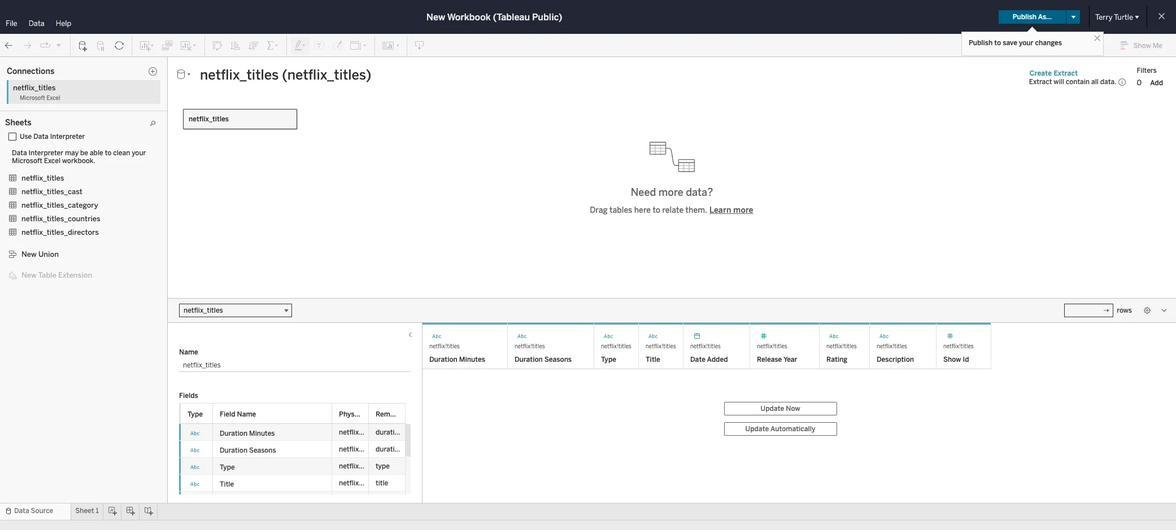 Task type: describe. For each thing, give the bounding box(es) containing it.
data interpreter may be able to clean your microsoft excel workbook.
[[12, 149, 146, 165]]

0 vertical spatial interpreter
[[50, 133, 85, 141]]

date_added
[[376, 497, 413, 505]]

new for new union
[[21, 250, 37, 259]]

1 row from the top
[[179, 424, 406, 441]]

replay animation image
[[55, 42, 62, 48]]

me
[[1153, 42, 1163, 50]]

netflix!titles title
[[339, 480, 388, 488]]

0 horizontal spatial duration seasons
[[29, 167, 85, 175]]

netflix!titles show id
[[944, 344, 974, 364]]

remote
[[376, 411, 401, 419]]

measure values
[[29, 263, 78, 271]]

update for update automatically
[[746, 426, 769, 433]]

may
[[65, 149, 79, 157]]

sheets
[[5, 118, 31, 128]]

0 vertical spatial date
[[29, 132, 44, 140]]

now
[[786, 405, 800, 413]]

new worksheet image
[[139, 40, 155, 51]]

publish for publish as...
[[1013, 13, 1037, 21]]

source
[[31, 507, 53, 515]]

refresh data source image
[[114, 40, 125, 51]]

marks
[[130, 119, 150, 127]]

add button
[[1146, 77, 1169, 88]]

create
[[1030, 69, 1052, 77]]

collapse image
[[103, 62, 110, 68]]

workbook
[[447, 12, 491, 22]]

netflix_titles inside popup button
[[184, 307, 223, 315]]

netflix_titles microsoft excel
[[13, 84, 60, 102]]

3 row from the top
[[179, 458, 406, 475]]

highlight image
[[294, 40, 307, 51]]

type inside row
[[220, 464, 235, 472]]

netflix_titles inside netflix_titles microsoft excel
[[13, 84, 56, 92]]

netflix_titles (count)
[[29, 251, 94, 259]]

create extract link
[[1029, 69, 1079, 78]]

netflix_titles_cast
[[21, 188, 82, 196]]

data up replay animation icon at top left
[[29, 19, 44, 28]]

0 vertical spatial minutes
[[58, 155, 84, 163]]

data left source
[[14, 507, 29, 515]]

need
[[631, 187, 656, 199]]

to inside "data interpreter may be able to clean your microsoft excel workbook."
[[105, 149, 112, 157]]

1 horizontal spatial your
[[1019, 39, 1034, 47]]

data down undo image
[[7, 60, 23, 69]]

redo image
[[21, 40, 33, 51]]

0 vertical spatial year
[[55, 191, 69, 199]]

update automatically button
[[724, 423, 837, 436]]

rows
[[1117, 307, 1132, 315]]

netflix_titles_countries
[[21, 215, 100, 223]]

netflix_titles (netflix_titles)
[[14, 77, 100, 85]]

show inside netflix!titles show id
[[944, 356, 961, 364]]

learn more link
[[709, 205, 754, 216]]

will
[[1054, 78, 1065, 86]]

added inside netflix!titles date added
[[707, 356, 728, 364]]

netflix_titles button
[[179, 304, 292, 318]]

your inside "data interpreter may be able to clean your microsoft excel workbook."
[[132, 149, 146, 157]]

contain
[[1066, 78, 1090, 86]]

minutes inside netflix!titles duration minutes
[[459, 356, 485, 364]]

(count)
[[69, 251, 94, 259]]

use
[[20, 133, 32, 141]]

duration minutes inside row
[[220, 430, 275, 438]]

able
[[90, 149, 103, 157]]

netflix!titles inside netflix!titles duration minutes
[[429, 344, 460, 350]]

netflix!titles duration minutes
[[429, 344, 485, 364]]

pause auto updates image
[[96, 40, 107, 51]]

data inside "data interpreter may be able to clean your microsoft excel workbook."
[[12, 149, 27, 157]]

2 vertical spatial duration seasons
[[220, 447, 276, 455]]

show id
[[29, 203, 54, 211]]

replay animation image
[[40, 40, 51, 51]]

netflix!titles inside netflix!titles release year
[[757, 344, 788, 350]]

filters
[[1137, 66, 1157, 74]]

description inside grid
[[877, 356, 914, 364]]

tables
[[610, 206, 633, 215]]

new union
[[21, 250, 59, 259]]

color
[[127, 166, 142, 173]]

0 horizontal spatial seasons
[[58, 167, 85, 175]]

clean
[[113, 149, 130, 157]]

grid containing type
[[179, 403, 439, 531]]

netflix!titles type
[[339, 463, 390, 471]]

publish to save your changes
[[969, 39, 1062, 47]]

1 vertical spatial extract
[[1029, 78, 1052, 86]]

title
[[376, 480, 388, 488]]

new data source image
[[77, 40, 89, 51]]

show for show id
[[29, 203, 46, 211]]

changes
[[1036, 39, 1062, 47]]

year inside netflix!titles release year
[[784, 356, 798, 364]]

2 horizontal spatial title
[[646, 356, 660, 364]]

workbook.
[[62, 157, 95, 165]]

columns
[[234, 60, 262, 68]]

1 horizontal spatial sheet 1
[[225, 101, 265, 117]]

(netflix_titles)
[[55, 77, 100, 85]]

excel inside "data interpreter may be able to clean your microsoft excel workbook."
[[44, 157, 60, 165]]

as...
[[1038, 13, 1052, 21]]

0 horizontal spatial rating
[[29, 179, 50, 187]]

show labels image
[[314, 40, 325, 51]]

data source
[[14, 507, 53, 515]]

file
[[6, 19, 17, 28]]

2 horizontal spatial name
[[420, 411, 439, 419]]

learn
[[710, 206, 732, 215]]

0 vertical spatial 1
[[258, 101, 265, 117]]

create extract
[[1030, 69, 1078, 77]]

field name
[[220, 411, 256, 419]]

relate
[[663, 206, 684, 215]]

extension
[[58, 271, 92, 280]]

new table extension
[[21, 271, 92, 280]]

show me button
[[1116, 37, 1173, 54]]

help
[[56, 19, 71, 28]]

size
[[161, 166, 173, 173]]

duplicate image
[[162, 40, 173, 51]]

need more data?
[[631, 187, 713, 199]]

union
[[38, 250, 59, 259]]

automatically
[[771, 426, 816, 433]]

seasons inside row
[[249, 447, 276, 455]]

(tableau
[[493, 12, 530, 22]]

0 vertical spatial more
[[659, 187, 684, 199]]

drag
[[590, 206, 608, 215]]

clear sheet image
[[180, 40, 198, 51]]

0 horizontal spatial added
[[45, 132, 66, 140]]

tooltip
[[157, 198, 177, 205]]

them.
[[686, 206, 707, 215]]

publish as...
[[1013, 13, 1052, 21]]

public)
[[532, 12, 562, 22]]

1 field from the left
[[220, 411, 235, 419]]

terry
[[1096, 13, 1113, 21]]

measure
[[29, 263, 56, 271]]

data.
[[1101, 78, 1117, 86]]

pages
[[130, 60, 149, 68]]

netflix_titles_category
[[21, 201, 98, 210]]

new for new table extension
[[21, 271, 37, 280]]

data right use on the top left of the page
[[33, 133, 49, 141]]

1 horizontal spatial date
[[220, 498, 235, 506]]

netflix!titles release year
[[757, 344, 798, 364]]

1 horizontal spatial added
[[236, 498, 257, 506]]



Task type: locate. For each thing, give the bounding box(es) containing it.
1 horizontal spatial show
[[944, 356, 961, 364]]

release up update now
[[757, 356, 782, 364]]

1 horizontal spatial title
[[220, 481, 234, 489]]

2 vertical spatial minutes
[[249, 430, 275, 438]]

rows
[[234, 80, 251, 88]]

0 vertical spatial sheet 1
[[225, 101, 265, 117]]

analytics
[[52, 60, 84, 69]]

0 horizontal spatial your
[[132, 149, 146, 157]]

1 vertical spatial sheet
[[75, 507, 94, 515]]

data?
[[686, 187, 713, 199]]

0 vertical spatial release
[[29, 191, 54, 199]]

publish inside button
[[1013, 13, 1037, 21]]

to
[[995, 39, 1002, 47], [105, 149, 112, 157], [653, 206, 661, 215]]

1 horizontal spatial rating
[[827, 356, 848, 364]]

title
[[29, 215, 43, 223], [646, 356, 660, 364], [220, 481, 234, 489]]

1 vertical spatial release
[[757, 356, 782, 364]]

1 vertical spatial more
[[734, 206, 754, 215]]

1 horizontal spatial field
[[403, 411, 418, 419]]

row
[[179, 424, 406, 441], [179, 441, 406, 458], [179, 458, 406, 475], [179, 475, 406, 492], [179, 492, 413, 509]]

1 vertical spatial description
[[877, 356, 914, 364]]

more
[[659, 187, 684, 199], [734, 206, 754, 215]]

sheet right source
[[75, 507, 94, 515]]

None text field
[[196, 66, 1019, 84], [1065, 304, 1114, 318], [196, 66, 1019, 84], [1065, 304, 1114, 318]]

2 horizontal spatial date
[[691, 356, 706, 364]]

grid
[[423, 323, 1177, 503], [179, 403, 439, 531]]

connections
[[7, 66, 54, 76]]

show inside button
[[1134, 42, 1152, 50]]

close image
[[1092, 33, 1103, 44]]

0 horizontal spatial minutes
[[58, 155, 84, 163]]

1 horizontal spatial duration seasons
[[220, 447, 276, 455]]

grid containing duration minutes
[[423, 323, 1177, 503]]

new workbook (tableau public)
[[427, 12, 562, 22]]

0 vertical spatial rating
[[29, 179, 50, 187]]

1 horizontal spatial release
[[757, 356, 782, 364]]

row group containing netflix!titles
[[179, 424, 413, 531]]

microsoft down use on the top left of the page
[[12, 157, 42, 165]]

extract up will
[[1054, 69, 1078, 77]]

table for physical
[[367, 411, 384, 419]]

duration inside netflix!titles duration minutes
[[429, 356, 458, 364]]

type
[[376, 463, 390, 471]]

id inside netflix!titles show id
[[963, 356, 969, 364]]

1 horizontal spatial extract
[[1054, 69, 1078, 77]]

1 vertical spatial date
[[691, 356, 706, 364]]

remote field name
[[376, 411, 439, 419]]

interpreter down use data interpreter
[[29, 149, 63, 157]]

new for new workbook (tableau public)
[[427, 12, 445, 22]]

0 horizontal spatial sheet 1
[[75, 507, 99, 515]]

fields
[[179, 392, 198, 400]]

your right the 'save'
[[1019, 39, 1034, 47]]

0 vertical spatial extract
[[1054, 69, 1078, 77]]

0 vertical spatial publish
[[1013, 13, 1037, 21]]

1 vertical spatial table
[[367, 411, 384, 419]]

2 vertical spatial new
[[21, 271, 37, 280]]

release year
[[29, 191, 69, 199]]

2 vertical spatial date
[[220, 498, 235, 506]]

1 horizontal spatial description
[[877, 356, 914, 364]]

1 horizontal spatial date added
[[220, 498, 257, 506]]

your
[[1019, 39, 1034, 47], [132, 149, 146, 157]]

1 horizontal spatial publish
[[1013, 13, 1037, 21]]

1 vertical spatial new
[[21, 250, 37, 259]]

1 vertical spatial your
[[132, 149, 146, 157]]

0 vertical spatial seasons
[[58, 167, 85, 175]]

physical
[[339, 411, 366, 419]]

0 vertical spatial duration seasons
[[29, 167, 85, 175]]

table right physical
[[367, 411, 384, 419]]

0 horizontal spatial date
[[29, 132, 44, 140]]

2 horizontal spatial seasons
[[545, 356, 572, 364]]

release
[[29, 191, 54, 199], [757, 356, 782, 364]]

add
[[1151, 79, 1164, 87]]

2 horizontal spatial to
[[995, 39, 1002, 47]]

publish for publish to save your changes
[[969, 39, 993, 47]]

row group
[[179, 424, 413, 531]]

new down new union
[[21, 271, 37, 280]]

field
[[220, 411, 235, 419], [403, 411, 418, 419]]

0 vertical spatial date added
[[29, 132, 66, 140]]

duration minutes
[[29, 155, 84, 163], [220, 430, 275, 438]]

values
[[57, 263, 78, 271]]

date added
[[29, 132, 66, 140], [220, 498, 257, 506]]

release inside netflix!titles release year
[[757, 356, 782, 364]]

2 horizontal spatial show
[[1134, 42, 1152, 50]]

new left workbook
[[427, 12, 445, 22]]

0 vertical spatial title
[[29, 215, 43, 223]]

2 horizontal spatial added
[[707, 356, 728, 364]]

data
[[29, 19, 44, 28], [7, 60, 23, 69], [33, 133, 49, 141], [12, 149, 27, 157], [14, 507, 29, 515]]

release up show id
[[29, 191, 54, 199]]

5 row from the top
[[179, 492, 413, 509]]

be
[[80, 149, 88, 157]]

1 vertical spatial id
[[963, 356, 969, 364]]

extract down create
[[1029, 78, 1052, 86]]

2 vertical spatial title
[[220, 481, 234, 489]]

duration seasons
[[29, 167, 85, 175], [515, 356, 572, 364], [220, 447, 276, 455]]

excel left may
[[44, 157, 60, 165]]

update inside button
[[746, 426, 769, 433]]

excel down netflix_titles (netflix_titles)
[[47, 95, 60, 102]]

1 horizontal spatial sheet
[[225, 101, 256, 117]]

1 horizontal spatial year
[[784, 356, 798, 364]]

year up now at right bottom
[[784, 356, 798, 364]]

sheet 1 right source
[[75, 507, 99, 515]]

sheet 1 down rows
[[225, 101, 265, 117]]

update now
[[761, 405, 800, 413]]

1 vertical spatial rating
[[827, 356, 848, 364]]

table down union
[[38, 271, 56, 280]]

update for update now
[[761, 405, 784, 413]]

show/hide cards image
[[382, 40, 400, 51]]

to left the 'save'
[[995, 39, 1002, 47]]

0 horizontal spatial more
[[659, 187, 684, 199]]

0 horizontal spatial publish
[[969, 39, 993, 47]]

your up color
[[132, 149, 146, 157]]

0 horizontal spatial name
[[179, 349, 198, 357]]

extract
[[1054, 69, 1078, 77], [1029, 78, 1052, 86]]

update automatically
[[746, 426, 816, 433]]

table
[[38, 271, 56, 280], [367, 411, 384, 419]]

1 vertical spatial year
[[784, 356, 798, 364]]

1 vertical spatial microsoft
[[12, 157, 42, 165]]

1 vertical spatial duration minutes
[[220, 430, 275, 438]]

netflix_titles
[[14, 77, 54, 85], [13, 84, 56, 92], [189, 115, 229, 123], [21, 174, 64, 183], [29, 251, 68, 259], [184, 307, 223, 315]]

publish as... button
[[999, 10, 1066, 24]]

2 vertical spatial to
[[653, 206, 661, 215]]

all
[[1092, 78, 1099, 86]]

update inside button
[[761, 405, 784, 413]]

1 horizontal spatial name
[[237, 411, 256, 419]]

interpreter inside "data interpreter may be able to clean your microsoft excel workbook."
[[29, 149, 63, 157]]

update down update now
[[746, 426, 769, 433]]

publish left the as...
[[1013, 13, 1037, 21]]

netflix!titles date added
[[691, 344, 728, 364]]

row group inside grid
[[179, 424, 413, 531]]

netflix!titles
[[429, 344, 460, 350], [515, 344, 545, 350], [601, 344, 632, 350], [646, 344, 676, 350], [691, 344, 721, 350], [757, 344, 788, 350], [827, 344, 857, 350], [877, 344, 907, 350], [944, 344, 974, 350], [339, 429, 377, 437], [339, 446, 377, 454], [339, 463, 377, 471], [339, 480, 377, 488], [339, 497, 377, 505]]

update now button
[[724, 402, 837, 416]]

more up drag tables here to relate them. learn more
[[659, 187, 684, 199]]

drag tables here to relate them. learn more
[[590, 206, 754, 215]]

sort ascending image
[[230, 40, 241, 51]]

1 horizontal spatial 1
[[258, 101, 265, 117]]

1 down columns
[[258, 101, 265, 117]]

Name text field
[[179, 359, 411, 372]]

0 vertical spatial to
[[995, 39, 1002, 47]]

interpreter up may
[[50, 133, 85, 141]]

terry turtle
[[1096, 13, 1134, 21]]

year up netflix_titles_category
[[55, 191, 69, 199]]

0 horizontal spatial date added
[[29, 132, 66, 140]]

show me
[[1134, 42, 1163, 50]]

0 horizontal spatial extract
[[1029, 78, 1052, 86]]

0 horizontal spatial id
[[48, 203, 54, 211]]

2 vertical spatial added
[[236, 498, 257, 506]]

description
[[29, 144, 66, 151], [877, 356, 914, 364]]

microsoft inside netflix_titles microsoft excel
[[20, 95, 45, 102]]

1 horizontal spatial table
[[367, 411, 384, 419]]

1 horizontal spatial seasons
[[249, 447, 276, 455]]

show for show me
[[1134, 42, 1152, 50]]

fit image
[[350, 40, 368, 51]]

1 vertical spatial minutes
[[459, 356, 485, 364]]

2 horizontal spatial minutes
[[459, 356, 485, 364]]

1
[[258, 101, 265, 117], [96, 507, 99, 515]]

1 vertical spatial show
[[29, 203, 46, 211]]

0 vertical spatial show
[[1134, 42, 1152, 50]]

more right learn
[[734, 206, 754, 215]]

4 row from the top
[[179, 475, 406, 492]]

duration minutes down use data interpreter
[[29, 155, 84, 163]]

0 horizontal spatial description
[[29, 144, 66, 151]]

Search text field
[[3, 98, 77, 111]]

2 field from the left
[[403, 411, 418, 419]]

0 horizontal spatial duration minutes
[[29, 155, 84, 163]]

0 vertical spatial table
[[38, 271, 56, 280]]

year
[[55, 191, 69, 199], [784, 356, 798, 364]]

date inside netflix!titles date added
[[691, 356, 706, 364]]

1 vertical spatial excel
[[44, 157, 60, 165]]

0 vertical spatial microsoft
[[20, 95, 45, 102]]

0 horizontal spatial sheet
[[75, 507, 94, 515]]

physical table
[[339, 411, 384, 419]]

tables
[[10, 118, 32, 127]]

duration minutes down field name
[[220, 430, 275, 438]]

1 vertical spatial title
[[646, 356, 660, 364]]

sheet
[[225, 101, 256, 117], [75, 507, 94, 515]]

extract will contain all data.
[[1029, 78, 1117, 86]]

1 vertical spatial 1
[[96, 507, 99, 515]]

netflix_titles_directors
[[21, 228, 99, 237]]

sheet down rows
[[225, 101, 256, 117]]

0 vertical spatial your
[[1019, 39, 1034, 47]]

1 vertical spatial seasons
[[545, 356, 572, 364]]

0 horizontal spatial 1
[[96, 507, 99, 515]]

microsoft up tables
[[20, 95, 45, 102]]

type
[[29, 227, 44, 235], [601, 356, 617, 364], [188, 411, 203, 419], [220, 464, 235, 472]]

1 vertical spatial added
[[707, 356, 728, 364]]

new up measure in the left of the page
[[21, 250, 37, 259]]

0 vertical spatial excel
[[47, 95, 60, 102]]

1 vertical spatial duration seasons
[[515, 356, 572, 364]]

format workbook image
[[332, 40, 343, 51]]

0 horizontal spatial show
[[29, 203, 46, 211]]

sort descending image
[[248, 40, 259, 51]]

save
[[1003, 39, 1018, 47]]

excel
[[47, 95, 60, 102], [44, 157, 60, 165]]

1 vertical spatial to
[[105, 149, 112, 157]]

excel inside netflix_titles microsoft excel
[[47, 95, 60, 102]]

totals image
[[266, 40, 280, 51]]

1 horizontal spatial to
[[653, 206, 661, 215]]

seasons
[[58, 167, 85, 175], [545, 356, 572, 364], [249, 447, 276, 455]]

1 right source
[[96, 507, 99, 515]]

1 vertical spatial date added
[[220, 498, 257, 506]]

to right able
[[105, 149, 112, 157]]

to right "here"
[[653, 206, 661, 215]]

0 horizontal spatial field
[[220, 411, 235, 419]]

use data interpreter
[[20, 133, 85, 141]]

sheet 1
[[225, 101, 265, 117], [75, 507, 99, 515]]

data down use on the top left of the page
[[12, 149, 27, 157]]

2 vertical spatial seasons
[[249, 447, 276, 455]]

here
[[634, 206, 651, 215]]

0
[[1137, 78, 1142, 87]]

update left now at right bottom
[[761, 405, 784, 413]]

0 vertical spatial duration minutes
[[29, 155, 84, 163]]

table for new
[[38, 271, 56, 280]]

0 horizontal spatial release
[[29, 191, 54, 199]]

minutes
[[58, 155, 84, 163], [459, 356, 485, 364], [249, 430, 275, 438]]

1 vertical spatial sheet 1
[[75, 507, 99, 515]]

1 horizontal spatial duration minutes
[[220, 430, 275, 438]]

publish
[[1013, 13, 1037, 21], [969, 39, 993, 47]]

microsoft inside "data interpreter may be able to clean your microsoft excel workbook."
[[12, 157, 42, 165]]

1 vertical spatial interpreter
[[29, 149, 63, 157]]

0 vertical spatial id
[[48, 203, 54, 211]]

id
[[48, 203, 54, 211], [963, 356, 969, 364]]

download image
[[414, 40, 426, 51]]

1 horizontal spatial more
[[734, 206, 754, 215]]

netflix!titles inside netflix!titles date added
[[691, 344, 721, 350]]

publish left the 'save'
[[969, 39, 993, 47]]

2 row from the top
[[179, 441, 406, 458]]

netflix!titles date_added
[[339, 497, 413, 505]]

undo image
[[3, 40, 15, 51]]

added
[[45, 132, 66, 140], [707, 356, 728, 364], [236, 498, 257, 506]]

swap rows and columns image
[[212, 40, 223, 51]]

turtle
[[1114, 13, 1134, 21]]



Task type: vqa. For each thing, say whether or not it's contained in the screenshot.
·
no



